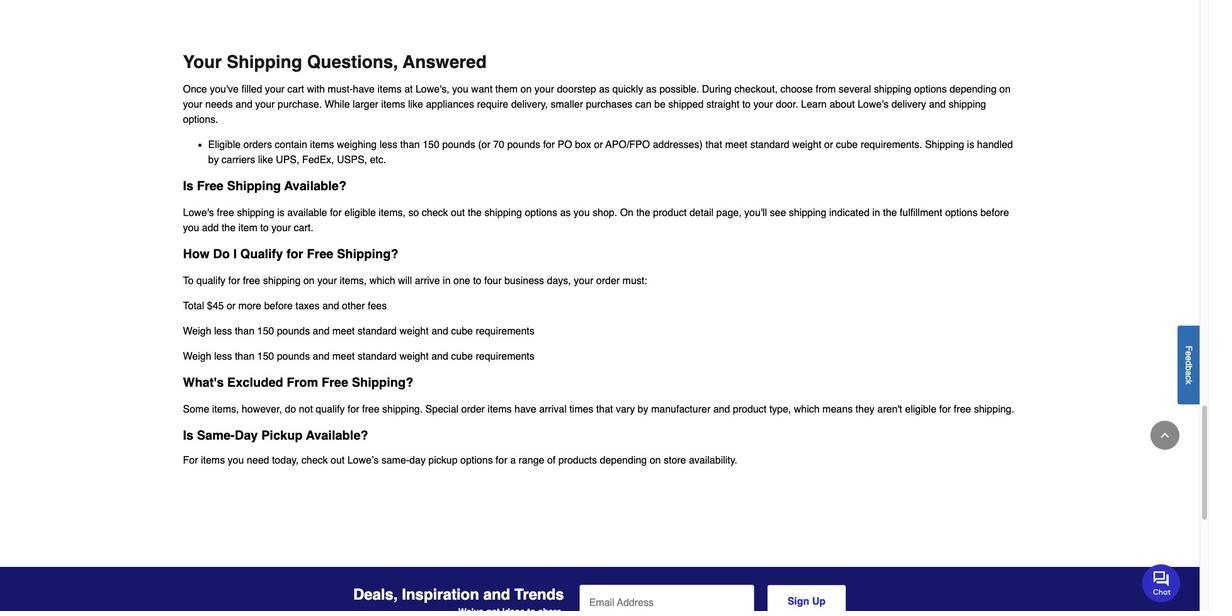 Task type: vqa. For each thing, say whether or not it's contained in the screenshot.
top the Shipping?
yes



Task type: describe. For each thing, give the bounding box(es) containing it.
for items you need today, check out lowe's same-day pickup options for a range of products depending on store availability.
[[183, 455, 738, 466]]

do
[[285, 404, 296, 415]]

and up special
[[432, 351, 449, 362]]

as inside lowe's free shipping is available for eligible items, so check out the shipping options as you shop. on the product detail page, you'll see shipping indicated in the fulfillment options before you add the item to your cart.
[[561, 207, 571, 219]]

to inside once you've filled your cart with must-have items at lowe's, you want them on your doorstep as quickly as possible. during checkout, choose from several shipping options depending on your needs and your purchase. while larger items like appliances require delivery, smaller purchases can be shipped straight to your door. learn about lowe's delivery and shipping options.
[[743, 99, 751, 110]]

1 vertical spatial cube
[[451, 326, 473, 337]]

before inside lowe's free shipping is available for eligible items, so check out the shipping options as you shop. on the product detail page, you'll see shipping indicated in the fulfillment options before you add the item to your cart.
[[981, 207, 1010, 219]]

and right "manufacturer"
[[714, 404, 731, 415]]

Email Address email field
[[580, 585, 755, 611]]

how
[[183, 247, 210, 261]]

0 horizontal spatial in
[[443, 275, 451, 287]]

be
[[655, 99, 666, 110]]

fulfillment
[[900, 207, 943, 219]]

lowe's free shipping is available for eligible items, so check out the shipping options as you shop. on the product detail page, you'll see shipping indicated in the fulfillment options before you add the item to your cart.
[[183, 207, 1010, 234]]

four
[[485, 275, 502, 287]]

1 vertical spatial a
[[511, 455, 516, 466]]

0 vertical spatial free
[[197, 179, 224, 193]]

qualify
[[240, 247, 283, 261]]

usps,
[[337, 154, 367, 166]]

a inside button
[[1185, 371, 1195, 375]]

arrive
[[415, 275, 440, 287]]

on up taxes
[[304, 275, 315, 287]]

your up delivery,
[[535, 84, 555, 95]]

store
[[664, 455, 687, 466]]

your down filled
[[255, 99, 275, 110]]

choose
[[781, 84, 814, 95]]

fees
[[368, 301, 387, 312]]

to qualify for free shipping on your items, which will arrive in one to four business days, your order must:
[[183, 275, 648, 287]]

must-
[[328, 84, 353, 95]]

what's
[[183, 376, 224, 390]]

you inside once you've filled your cart with must-have items at lowe's, you want them on your doorstep as quickly as possible. during checkout, choose from several shipping options depending on your needs and your purchase. while larger items like appliances require delivery, smaller purchases can be shipped straight to your door. learn about lowe's delivery and shipping options.
[[453, 84, 469, 95]]

some items, however, do not qualify for free shipping. special order items have arrival times that vary by manufacturer and product type, which means they aren't eligible for free shipping.
[[183, 404, 1015, 415]]

0 horizontal spatial or
[[227, 301, 236, 312]]

once you've filled your cart with must-have items at lowe's, you want them on your doorstep as quickly as possible. during checkout, choose from several shipping options depending on your needs and your purchase. while larger items like appliances require delivery, smaller purchases can be shipped straight to your door. learn about lowe's delivery and shipping options.
[[183, 84, 1011, 125]]

1 vertical spatial than
[[235, 326, 255, 337]]

out inside lowe's free shipping is available for eligible items, so check out the shipping options as you shop. on the product detail page, you'll see shipping indicated in the fulfillment options before you add the item to your cart.
[[451, 207, 465, 219]]

1 e from the top
[[1185, 351, 1195, 356]]

1 vertical spatial meet
[[333, 326, 355, 337]]

from
[[287, 376, 318, 390]]

item
[[239, 222, 258, 234]]

1 horizontal spatial product
[[733, 404, 767, 415]]

and right delivery
[[930, 99, 947, 110]]

cart.
[[294, 222, 314, 234]]

detail
[[690, 207, 714, 219]]

purchase.
[[278, 99, 322, 110]]

not
[[299, 404, 313, 415]]

you left add
[[183, 222, 199, 234]]

special
[[426, 404, 459, 415]]

0 vertical spatial order
[[597, 275, 620, 287]]

2 vertical spatial meet
[[333, 351, 355, 362]]

0 horizontal spatial order
[[462, 404, 485, 415]]

1 vertical spatial check
[[302, 455, 328, 466]]

your right days,
[[574, 275, 594, 287]]

for down "cart."
[[287, 247, 304, 261]]

your
[[183, 52, 222, 72]]

2 horizontal spatial as
[[646, 84, 657, 95]]

from
[[816, 84, 836, 95]]

quickly
[[613, 84, 644, 95]]

2 vertical spatial shipping
[[227, 179, 281, 193]]

pickup
[[262, 428, 303, 443]]

during
[[703, 84, 732, 95]]

require
[[477, 99, 509, 110]]

2 vertical spatial to
[[473, 275, 482, 287]]

today,
[[272, 455, 299, 466]]

you left shop.
[[574, 207, 590, 219]]

f
[[1185, 346, 1195, 351]]

pounds up what's excluded from free shipping?
[[277, 351, 310, 362]]

want
[[472, 84, 493, 95]]

for right not
[[348, 404, 360, 415]]

on up handled
[[1000, 84, 1011, 95]]

pounds right 70 at top
[[508, 139, 541, 151]]

items, for so
[[379, 207, 406, 219]]

2 vertical spatial free
[[322, 376, 349, 390]]

other
[[342, 301, 365, 312]]

you left need
[[228, 455, 244, 466]]

product inside lowe's free shipping is available for eligible items, so check out the shipping options as you shop. on the product detail page, you'll see shipping indicated in the fulfillment options before you add the item to your cart.
[[654, 207, 687, 219]]

products
[[559, 455, 597, 466]]

70
[[494, 139, 505, 151]]

0 horizontal spatial depending
[[600, 455, 647, 466]]

2 vertical spatial standard
[[358, 351, 397, 362]]

items right "for"
[[201, 455, 225, 466]]

2 horizontal spatial or
[[825, 139, 834, 151]]

your shipping questions, answered
[[183, 52, 487, 72]]

and up from
[[313, 351, 330, 362]]

orders
[[244, 139, 272, 151]]

deals, inspiration and trends
[[353, 586, 564, 604]]

options.
[[183, 114, 218, 125]]

2 vertical spatial weight
[[400, 351, 429, 362]]

total
[[183, 301, 204, 312]]

larger
[[353, 99, 379, 110]]

1 horizontal spatial or
[[594, 139, 603, 151]]

delivery
[[892, 99, 927, 110]]

contain
[[275, 139, 307, 151]]

with
[[307, 84, 325, 95]]

apo/fpo
[[606, 139, 651, 151]]

than inside eligible orders contain items weighing less than 150 pounds (or 70 pounds for po box or apo/fpo addresses) that meet standard weight or cube requirements. shipping is handled by carriers like ups, fedex, usps, etc.
[[401, 139, 420, 151]]

0 vertical spatial shipping
[[227, 52, 302, 72]]

k
[[1185, 380, 1195, 384]]

lowe's inside once you've filled your cart with must-have items at lowe's, you want them on your doorstep as quickly as possible. during checkout, choose from several shipping options depending on your needs and your purchase. while larger items like appliances require delivery, smaller purchases can be shipped straight to your door. learn about lowe's delivery and shipping options.
[[858, 99, 889, 110]]

1 horizontal spatial qualify
[[316, 404, 345, 415]]

ups,
[[276, 154, 300, 166]]

the right add
[[222, 222, 236, 234]]

can
[[636, 99, 652, 110]]

is same-day pickup available?
[[183, 428, 368, 443]]

door.
[[776, 99, 799, 110]]

arrival
[[540, 404, 567, 415]]

possible.
[[660, 84, 700, 95]]

for left range
[[496, 455, 508, 466]]

and down "arrive"
[[432, 326, 449, 337]]

2 e from the top
[[1185, 356, 1195, 361]]

available
[[288, 207, 327, 219]]

less inside eligible orders contain items weighing less than 150 pounds (or 70 pounds for po box or apo/fpo addresses) that meet standard weight or cube requirements. shipping is handled by carriers like ups, fedex, usps, etc.
[[380, 139, 398, 151]]

how do i qualify for free shipping?
[[183, 247, 399, 261]]

questions,
[[307, 52, 398, 72]]

i
[[233, 247, 237, 261]]

1 vertical spatial weight
[[400, 326, 429, 337]]

1 weigh less than 150 pounds and meet standard weight and cube requirements from the top
[[183, 326, 535, 337]]

eligible
[[208, 139, 241, 151]]

availability.
[[689, 455, 738, 466]]

lowe's inside lowe's free shipping is available for eligible items, so check out the shipping options as you shop. on the product detail page, you'll see shipping indicated in the fulfillment options before you add the item to your cart.
[[183, 207, 214, 219]]

cart
[[288, 84, 304, 95]]

means
[[823, 404, 853, 415]]

shipped
[[669, 99, 704, 110]]

day
[[410, 455, 426, 466]]

inspiration
[[402, 586, 480, 604]]

by inside eligible orders contain items weighing less than 150 pounds (or 70 pounds for po box or apo/fpo addresses) that meet standard weight or cube requirements. shipping is handled by carriers like ups, fedex, usps, etc.
[[208, 154, 219, 166]]

type,
[[770, 404, 792, 415]]

and left trends
[[484, 586, 511, 604]]

see
[[770, 207, 787, 219]]

items down the at
[[381, 99, 406, 110]]

c
[[1185, 375, 1195, 380]]

free inside lowe's free shipping is available for eligible items, so check out the shipping options as you shop. on the product detail page, you'll see shipping indicated in the fulfillment options before you add the item to your cart.
[[217, 207, 234, 219]]

business
[[505, 275, 545, 287]]

for right aren't
[[940, 404, 952, 415]]

0 horizontal spatial before
[[264, 301, 293, 312]]

standard inside eligible orders contain items weighing less than 150 pounds (or 70 pounds for po box or apo/fpo addresses) that meet standard weight or cube requirements. shipping is handled by carriers like ups, fedex, usps, etc.
[[751, 139, 790, 151]]

1 vertical spatial available?
[[306, 428, 368, 443]]

the right so
[[468, 207, 482, 219]]

1 vertical spatial less
[[214, 326, 232, 337]]

excluded
[[227, 376, 283, 390]]

1 horizontal spatial as
[[599, 84, 610, 95]]

1 horizontal spatial which
[[795, 404, 820, 415]]

to
[[183, 275, 194, 287]]

carriers
[[222, 154, 255, 166]]

0 vertical spatial shipping?
[[337, 247, 399, 261]]

1 vertical spatial 150
[[257, 326, 274, 337]]



Task type: locate. For each thing, give the bounding box(es) containing it.
free down carriers
[[197, 179, 224, 193]]

for left po
[[543, 139, 555, 151]]

2 is from the top
[[183, 428, 194, 443]]

2 requirements from the top
[[476, 351, 535, 362]]

0 horizontal spatial eligible
[[345, 207, 376, 219]]

trends
[[515, 586, 564, 604]]

checkout,
[[735, 84, 778, 95]]

a left range
[[511, 455, 516, 466]]

1 horizontal spatial in
[[873, 207, 881, 219]]

0 vertical spatial out
[[451, 207, 465, 219]]

range
[[519, 455, 545, 466]]

is inside lowe's free shipping is available for eligible items, so check out the shipping options as you shop. on the product detail page, you'll see shipping indicated in the fulfillment options before you add the item to your cart.
[[277, 207, 285, 219]]

1 horizontal spatial to
[[473, 275, 482, 287]]

1 horizontal spatial before
[[981, 207, 1010, 219]]

0 vertical spatial weight
[[793, 139, 822, 151]]

or right $45
[[227, 301, 236, 312]]

product
[[654, 207, 687, 219], [733, 404, 767, 415]]

and left other at the left
[[323, 301, 339, 312]]

of
[[548, 455, 556, 466]]

must:
[[623, 275, 648, 287]]

pounds
[[443, 139, 476, 151], [508, 139, 541, 151], [277, 326, 310, 337], [277, 351, 310, 362]]

items left the at
[[378, 84, 402, 95]]

which left will
[[370, 275, 395, 287]]

for down the i
[[228, 275, 240, 287]]

page,
[[717, 207, 742, 219]]

1 vertical spatial by
[[638, 404, 649, 415]]

in right indicated on the right top
[[873, 207, 881, 219]]

have left "arrival"
[[515, 404, 537, 415]]

in left one
[[443, 275, 451, 287]]

have up larger
[[353, 84, 375, 95]]

order left "must:"
[[597, 275, 620, 287]]

straight
[[707, 99, 740, 110]]

2 vertical spatial items,
[[212, 404, 239, 415]]

purchases
[[586, 99, 633, 110]]

available? up lowe's
[[306, 428, 368, 443]]

1 horizontal spatial items,
[[340, 275, 367, 287]]

eligible right aren't
[[906, 404, 937, 415]]

0 vertical spatial cube
[[837, 139, 858, 151]]

your down checkout,
[[754, 99, 774, 110]]

eligible right available on the top left of the page
[[345, 207, 376, 219]]

manufacturer
[[652, 404, 711, 415]]

addresses)
[[653, 139, 703, 151]]

on up delivery,
[[521, 84, 532, 95]]

less up the what's
[[214, 351, 232, 362]]

shipping
[[875, 84, 912, 95], [949, 99, 987, 110], [237, 207, 275, 219], [485, 207, 522, 219], [789, 207, 827, 219], [263, 275, 301, 287]]

1 requirements from the top
[[476, 326, 535, 337]]

add
[[202, 222, 219, 234]]

on left store
[[650, 455, 661, 466]]

0 horizontal spatial which
[[370, 275, 395, 287]]

depending inside once you've filled your cart with must-have items at lowe's, you want them on your doorstep as quickly as possible. during checkout, choose from several shipping options depending on your needs and your purchase. while larger items like appliances require delivery, smaller purchases can be shipped straight to your door. learn about lowe's delivery and shipping options.
[[950, 84, 997, 95]]

by right vary at right bottom
[[638, 404, 649, 415]]

once
[[183, 84, 207, 95]]

total $45 or more before taxes and other fees
[[183, 301, 387, 312]]

as up can
[[646, 84, 657, 95]]

like inside eligible orders contain items weighing less than 150 pounds (or 70 pounds for po box or apo/fpo addresses) that meet standard weight or cube requirements. shipping is handled by carriers like ups, fedex, usps, etc.
[[258, 154, 273, 166]]

is
[[968, 139, 975, 151], [277, 207, 285, 219]]

1 vertical spatial order
[[462, 404, 485, 415]]

po
[[558, 139, 573, 151]]

which
[[370, 275, 395, 287], [795, 404, 820, 415]]

150 up excluded on the bottom
[[257, 351, 274, 362]]

is free shipping available?
[[183, 179, 347, 193]]

weight inside eligible orders contain items weighing less than 150 pounds (or 70 pounds for po box or apo/fpo addresses) that meet standard weight or cube requirements. shipping is handled by carriers like ups, fedex, usps, etc.
[[793, 139, 822, 151]]

up
[[813, 596, 826, 608]]

weight down to qualify for free shipping on your items, which will arrive in one to four business days, your order must:
[[400, 326, 429, 337]]

items up fedex,
[[310, 139, 334, 151]]

pounds left the (or
[[443, 139, 476, 151]]

0 horizontal spatial like
[[258, 154, 273, 166]]

d
[[1185, 361, 1195, 366]]

2 horizontal spatial items,
[[379, 207, 406, 219]]

by
[[208, 154, 219, 166], [638, 404, 649, 415]]

1 vertical spatial weigh
[[183, 351, 211, 362]]

your
[[265, 84, 285, 95], [535, 84, 555, 95], [183, 99, 203, 110], [255, 99, 275, 110], [754, 99, 774, 110], [272, 222, 291, 234], [318, 275, 337, 287], [574, 275, 594, 287]]

0 horizontal spatial have
[[353, 84, 375, 95]]

smaller
[[551, 99, 584, 110]]

etc.
[[370, 154, 386, 166]]

out right so
[[451, 207, 465, 219]]

0 vertical spatial have
[[353, 84, 375, 95]]

0 vertical spatial to
[[743, 99, 751, 110]]

0 vertical spatial available?
[[284, 179, 347, 193]]

or right box
[[594, 139, 603, 151]]

0 horizontal spatial shipping.
[[383, 404, 423, 415]]

what's excluded from free shipping?
[[183, 376, 414, 390]]

needs
[[205, 99, 233, 110]]

0 vertical spatial weigh less than 150 pounds and meet standard weight and cube requirements
[[183, 326, 535, 337]]

eligible inside lowe's free shipping is available for eligible items, so check out the shipping options as you shop. on the product detail page, you'll see shipping indicated in the fulfillment options before you add the item to your cart.
[[345, 207, 376, 219]]

requirements
[[476, 326, 535, 337], [476, 351, 535, 362]]

depending right products
[[600, 455, 647, 466]]

lowe's
[[348, 455, 379, 466]]

0 vertical spatial standard
[[751, 139, 790, 151]]

weight up special
[[400, 351, 429, 362]]

is left handled
[[968, 139, 975, 151]]

and down filled
[[236, 99, 253, 110]]

sign up button
[[767, 585, 847, 611]]

more
[[239, 301, 262, 312]]

1 vertical spatial depending
[[600, 455, 647, 466]]

lowe's,
[[416, 84, 450, 95]]

options inside once you've filled your cart with must-have items at lowe's, you want them on your doorstep as quickly as possible. during checkout, choose from several shipping options depending on your needs and your purchase. while larger items like appliances require delivery, smaller purchases can be shipped straight to your door. learn about lowe's delivery and shipping options.
[[915, 84, 947, 95]]

available? down fedex,
[[284, 179, 347, 193]]

0 horizontal spatial to
[[260, 222, 269, 234]]

weighing
[[337, 139, 377, 151]]

while
[[325, 99, 350, 110]]

1 horizontal spatial that
[[706, 139, 723, 151]]

free
[[197, 179, 224, 193], [307, 247, 334, 261], [322, 376, 349, 390]]

e up b
[[1185, 356, 1195, 361]]

0 vertical spatial requirements
[[476, 326, 535, 337]]

meet
[[726, 139, 748, 151], [333, 326, 355, 337], [333, 351, 355, 362]]

the
[[468, 207, 482, 219], [637, 207, 651, 219], [884, 207, 898, 219], [222, 222, 236, 234]]

check right so
[[422, 207, 448, 219]]

like inside once you've filled your cart with must-have items at lowe's, you want them on your doorstep as quickly as possible. during checkout, choose from several shipping options depending on your needs and your purchase. while larger items like appliances require delivery, smaller purchases can be shipped straight to your door. learn about lowe's delivery and shipping options.
[[408, 99, 424, 110]]

1 vertical spatial weigh less than 150 pounds and meet standard weight and cube requirements
[[183, 351, 535, 362]]

chat invite button image
[[1143, 564, 1182, 602]]

2 shipping. from the left
[[975, 404, 1015, 415]]

1 vertical spatial which
[[795, 404, 820, 415]]

1 horizontal spatial order
[[597, 275, 620, 287]]

scroll to top element
[[1151, 421, 1180, 450]]

less down $45
[[214, 326, 232, 337]]

0 horizontal spatial as
[[561, 207, 571, 219]]

like down orders at left top
[[258, 154, 273, 166]]

0 horizontal spatial items,
[[212, 404, 239, 415]]

check
[[422, 207, 448, 219], [302, 455, 328, 466]]

shipping up filled
[[227, 52, 302, 72]]

items, inside lowe's free shipping is available for eligible items, so check out the shipping options as you shop. on the product detail page, you'll see shipping indicated in the fulfillment options before you add the item to your cart.
[[379, 207, 406, 219]]

your down once
[[183, 99, 203, 110]]

meet inside eligible orders contain items weighing less than 150 pounds (or 70 pounds for po box or apo/fpo addresses) that meet standard weight or cube requirements. shipping is handled by carriers like ups, fedex, usps, etc.
[[726, 139, 748, 151]]

qualify right not
[[316, 404, 345, 415]]

2 weigh less than 150 pounds and meet standard weight and cube requirements from the top
[[183, 351, 535, 362]]

sign
[[788, 596, 810, 608]]

lowe's down several
[[858, 99, 889, 110]]

will
[[398, 275, 412, 287]]

than right weighing
[[401, 139, 420, 151]]

do
[[213, 247, 230, 261]]

2 vertical spatial less
[[214, 351, 232, 362]]

pounds down 'total $45 or more before taxes and other fees'
[[277, 326, 310, 337]]

before
[[981, 207, 1010, 219], [264, 301, 293, 312]]

1 horizontal spatial by
[[638, 404, 649, 415]]

out left lowe's
[[331, 455, 345, 466]]

that inside eligible orders contain items weighing less than 150 pounds (or 70 pounds for po box or apo/fpo addresses) that meet standard weight or cube requirements. shipping is handled by carriers like ups, fedex, usps, etc.
[[706, 139, 723, 151]]

product left "type,"
[[733, 404, 767, 415]]

1 vertical spatial is
[[277, 207, 285, 219]]

0 horizontal spatial by
[[208, 154, 219, 166]]

like down the at
[[408, 99, 424, 110]]

for inside eligible orders contain items weighing less than 150 pounds (or 70 pounds for po box or apo/fpo addresses) that meet standard weight or cube requirements. shipping is handled by carriers like ups, fedex, usps, etc.
[[543, 139, 555, 151]]

0 vertical spatial eligible
[[345, 207, 376, 219]]

chevron up image
[[1160, 429, 1172, 442]]

1 vertical spatial like
[[258, 154, 273, 166]]

to down checkout,
[[743, 99, 751, 110]]

to right item
[[260, 222, 269, 234]]

fedex,
[[302, 154, 334, 166]]

1 vertical spatial that
[[597, 404, 614, 415]]

2 vertical spatial 150
[[257, 351, 274, 362]]

1 horizontal spatial have
[[515, 404, 537, 415]]

as up the purchases
[[599, 84, 610, 95]]

to right one
[[473, 275, 482, 287]]

cube down about
[[837, 139, 858, 151]]

weight down learn
[[793, 139, 822, 151]]

same-
[[197, 428, 235, 443]]

0 horizontal spatial that
[[597, 404, 614, 415]]

0 vertical spatial product
[[654, 207, 687, 219]]

f e e d b a c k button
[[1178, 326, 1201, 404]]

for right available on the top left of the page
[[330, 207, 342, 219]]

answered
[[403, 52, 487, 72]]

0 horizontal spatial a
[[511, 455, 516, 466]]

days,
[[547, 275, 571, 287]]

is for is same-day pickup available?
[[183, 428, 194, 443]]

1 vertical spatial qualify
[[316, 404, 345, 415]]

a up k
[[1185, 371, 1195, 375]]

depending
[[950, 84, 997, 95], [600, 455, 647, 466]]

1 horizontal spatial out
[[451, 207, 465, 219]]

for
[[543, 139, 555, 151], [330, 207, 342, 219], [287, 247, 304, 261], [228, 275, 240, 287], [348, 404, 360, 415], [940, 404, 952, 415], [496, 455, 508, 466]]

0 vertical spatial in
[[873, 207, 881, 219]]

to
[[743, 99, 751, 110], [260, 222, 269, 234], [473, 275, 482, 287]]

150 inside eligible orders contain items weighing less than 150 pounds (or 70 pounds for po box or apo/fpo addresses) that meet standard weight or cube requirements. shipping is handled by carriers like ups, fedex, usps, etc.
[[423, 139, 440, 151]]

check inside lowe's free shipping is available for eligible items, so check out the shipping options as you shop. on the product detail page, you'll see shipping indicated in the fulfillment options before you add the item to your cart.
[[422, 207, 448, 219]]

free right from
[[322, 376, 349, 390]]

0 vertical spatial lowe's
[[858, 99, 889, 110]]

for inside lowe's free shipping is available for eligible items, so check out the shipping options as you shop. on the product detail page, you'll see shipping indicated in the fulfillment options before you add the item to your cart.
[[330, 207, 342, 219]]

0 vertical spatial weigh
[[183, 326, 211, 337]]

1 vertical spatial requirements
[[476, 351, 535, 362]]

in inside lowe's free shipping is available for eligible items, so check out the shipping options as you shop. on the product detail page, you'll see shipping indicated in the fulfillment options before you add the item to your cart.
[[873, 207, 881, 219]]

150 down the appliances
[[423, 139, 440, 151]]

as left shop.
[[561, 207, 571, 219]]

1 horizontal spatial lowe's
[[858, 99, 889, 110]]

you up the appliances
[[453, 84, 469, 95]]

(or
[[478, 139, 491, 151]]

lowe's
[[858, 99, 889, 110], [183, 207, 214, 219]]

1 vertical spatial have
[[515, 404, 537, 415]]

your left "cart."
[[272, 222, 291, 234]]

items left "arrival"
[[488, 404, 512, 415]]

order right special
[[462, 404, 485, 415]]

to inside lowe's free shipping is available for eligible items, so check out the shipping options as you shop. on the product detail page, you'll see shipping indicated in the fulfillment options before you add the item to your cart.
[[260, 222, 269, 234]]

2 vertical spatial than
[[235, 351, 255, 362]]

1 horizontal spatial check
[[422, 207, 448, 219]]

shipping?
[[337, 247, 399, 261], [352, 376, 414, 390]]

check right today,
[[302, 455, 328, 466]]

1 shipping. from the left
[[383, 404, 423, 415]]

0 horizontal spatial product
[[654, 207, 687, 219]]

on
[[621, 207, 634, 219]]

0 vertical spatial that
[[706, 139, 723, 151]]

1 horizontal spatial is
[[968, 139, 975, 151]]

items, for which
[[340, 275, 367, 287]]

indicated
[[830, 207, 870, 219]]

1 vertical spatial free
[[307, 247, 334, 261]]

than down the more
[[235, 326, 255, 337]]

depending up handled
[[950, 84, 997, 95]]

shipping inside eligible orders contain items weighing less than 150 pounds (or 70 pounds for po box or apo/fpo addresses) that meet standard weight or cube requirements. shipping is handled by carriers like ups, fedex, usps, etc.
[[926, 139, 965, 151]]

qualify right to
[[197, 275, 226, 287]]

that right addresses)
[[706, 139, 723, 151]]

than up excluded on the bottom
[[235, 351, 255, 362]]

1 vertical spatial items,
[[340, 275, 367, 287]]

2 horizontal spatial to
[[743, 99, 751, 110]]

less up etc.
[[380, 139, 398, 151]]

1 weigh from the top
[[183, 326, 211, 337]]

0 vertical spatial less
[[380, 139, 398, 151]]

1 vertical spatial eligible
[[906, 404, 937, 415]]

and
[[236, 99, 253, 110], [930, 99, 947, 110], [323, 301, 339, 312], [313, 326, 330, 337], [432, 326, 449, 337], [313, 351, 330, 362], [432, 351, 449, 362], [714, 404, 731, 415], [484, 586, 511, 604]]

out
[[451, 207, 465, 219], [331, 455, 345, 466]]

cube down one
[[451, 326, 473, 337]]

1 horizontal spatial eligible
[[906, 404, 937, 415]]

0 horizontal spatial is
[[277, 207, 285, 219]]

your up taxes
[[318, 275, 337, 287]]

weigh up the what's
[[183, 351, 211, 362]]

1 vertical spatial lowe's
[[183, 207, 214, 219]]

cube inside eligible orders contain items weighing less than 150 pounds (or 70 pounds for po box or apo/fpo addresses) that meet standard weight or cube requirements. shipping is handled by carriers like ups, fedex, usps, etc.
[[837, 139, 858, 151]]

0 vertical spatial before
[[981, 207, 1010, 219]]

so
[[409, 207, 419, 219]]

weigh less than 150 pounds and meet standard weight and cube requirements
[[183, 326, 535, 337], [183, 351, 535, 362]]

1 horizontal spatial like
[[408, 99, 424, 110]]

is left available on the top left of the page
[[277, 207, 285, 219]]

1 vertical spatial is
[[183, 428, 194, 443]]

however,
[[242, 404, 282, 415]]

1 vertical spatial before
[[264, 301, 293, 312]]

the right on
[[637, 207, 651, 219]]

items, left so
[[379, 207, 406, 219]]

free down "cart."
[[307, 247, 334, 261]]

2 weigh from the top
[[183, 351, 211, 362]]

shipping left handled
[[926, 139, 965, 151]]

0 vertical spatial 150
[[423, 139, 440, 151]]

weigh down total
[[183, 326, 211, 337]]

your inside lowe's free shipping is available for eligible items, so check out the shipping options as you shop. on the product detail page, you'll see shipping indicated in the fulfillment options before you add the item to your cart.
[[272, 222, 291, 234]]

options
[[915, 84, 947, 95], [525, 207, 558, 219], [946, 207, 978, 219], [461, 455, 493, 466]]

0 vertical spatial by
[[208, 154, 219, 166]]

is for is free shipping available?
[[183, 179, 194, 193]]

items inside eligible orders contain items weighing less than 150 pounds (or 70 pounds for po box or apo/fpo addresses) that meet standard weight or cube requirements. shipping is handled by carriers like ups, fedex, usps, etc.
[[310, 139, 334, 151]]

handled
[[978, 139, 1014, 151]]

0 vertical spatial depending
[[950, 84, 997, 95]]

and down taxes
[[313, 326, 330, 337]]

have
[[353, 84, 375, 95], [515, 404, 537, 415]]

1 vertical spatial product
[[733, 404, 767, 415]]

1 vertical spatial out
[[331, 455, 345, 466]]

b
[[1185, 366, 1195, 371]]

0 vertical spatial a
[[1185, 371, 1195, 375]]

items, up other at the left
[[340, 275, 367, 287]]

0 horizontal spatial lowe's
[[183, 207, 214, 219]]

150 down the more
[[257, 326, 274, 337]]

0 vertical spatial qualify
[[197, 275, 226, 287]]

2 vertical spatial cube
[[451, 351, 473, 362]]

1 is from the top
[[183, 179, 194, 193]]

0 vertical spatial is
[[183, 179, 194, 193]]

sign up form
[[580, 585, 847, 611]]

is inside eligible orders contain items weighing less than 150 pounds (or 70 pounds for po box or apo/fpo addresses) that meet standard weight or cube requirements. shipping is handled by carriers like ups, fedex, usps, etc.
[[968, 139, 975, 151]]

1 vertical spatial to
[[260, 222, 269, 234]]

1 vertical spatial shipping?
[[352, 376, 414, 390]]

e up d
[[1185, 351, 1195, 356]]

0 vertical spatial which
[[370, 275, 395, 287]]

your left cart
[[265, 84, 285, 95]]

have inside once you've filled your cart with must-have items at lowe's, you want them on your doorstep as quickly as possible. during checkout, choose from several shipping options depending on your needs and your purchase. while larger items like appliances require delivery, smaller purchases can be shipped straight to your door. learn about lowe's delivery and shipping options.
[[353, 84, 375, 95]]

cube up special
[[451, 351, 473, 362]]

you've
[[210, 84, 239, 95]]

you
[[453, 84, 469, 95], [574, 207, 590, 219], [183, 222, 199, 234], [228, 455, 244, 466]]

the left fulfillment
[[884, 207, 898, 219]]

shipping down carriers
[[227, 179, 281, 193]]

doorstep
[[557, 84, 597, 95]]

for
[[183, 455, 198, 466]]

times
[[570, 404, 594, 415]]

1 horizontal spatial depending
[[950, 84, 997, 95]]

1 vertical spatial standard
[[358, 326, 397, 337]]

sign up
[[788, 596, 826, 608]]

shipping.
[[383, 404, 423, 415], [975, 404, 1015, 415]]

1 horizontal spatial a
[[1185, 371, 1195, 375]]



